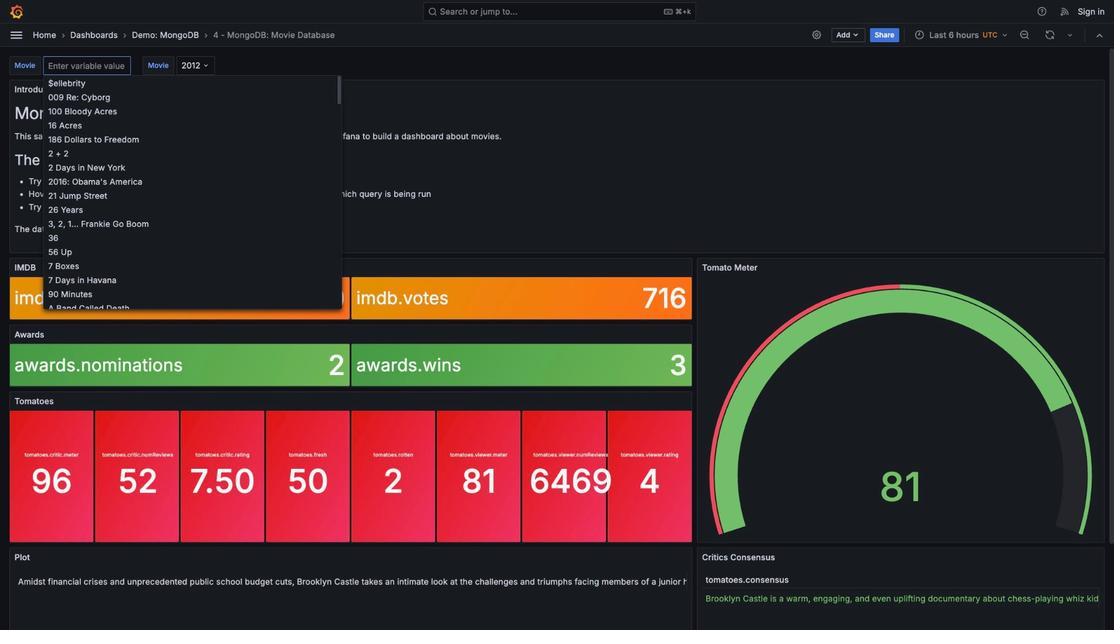 Task type: locate. For each thing, give the bounding box(es) containing it.
grafana image
[[9, 4, 23, 19]]

refresh dashboard image
[[1045, 30, 1056, 40]]

None button
[[43, 76, 337, 90], [43, 90, 337, 104], [43, 104, 337, 118], [43, 118, 337, 132], [43, 132, 337, 146], [43, 146, 337, 160], [43, 160, 337, 174], [43, 174, 337, 188], [43, 188, 337, 202], [43, 202, 337, 216], [43, 216, 337, 230], [43, 230, 337, 245], [43, 245, 337, 259], [43, 259, 337, 273], [43, 273, 337, 287], [43, 287, 337, 301], [43, 301, 337, 315], [43, 76, 337, 90], [43, 90, 337, 104], [43, 104, 337, 118], [43, 118, 337, 132], [43, 132, 337, 146], [43, 146, 337, 160], [43, 160, 337, 174], [43, 174, 337, 188], [43, 188, 337, 202], [43, 202, 337, 216], [43, 216, 337, 230], [43, 230, 337, 245], [43, 245, 337, 259], [43, 259, 337, 273], [43, 273, 337, 287], [43, 287, 337, 301], [43, 301, 337, 315]]

help image
[[1037, 6, 1047, 17]]

dashboard settings image
[[812, 30, 822, 40]]

open menu image
[[9, 28, 23, 42]]

cell
[[15, 572, 687, 592], [702, 589, 1099, 609]]

news image
[[1060, 6, 1070, 17]]

zoom out time range image
[[1019, 30, 1030, 40]]



Task type: describe. For each thing, give the bounding box(es) containing it.
auto refresh turned off. choose refresh time interval image
[[1065, 30, 1075, 40]]

1 horizontal spatial cell
[[702, 589, 1099, 609]]

Enter variable value text field
[[43, 56, 131, 75]]

0 horizontal spatial cell
[[15, 572, 687, 592]]

variable options element
[[43, 76, 337, 631]]



